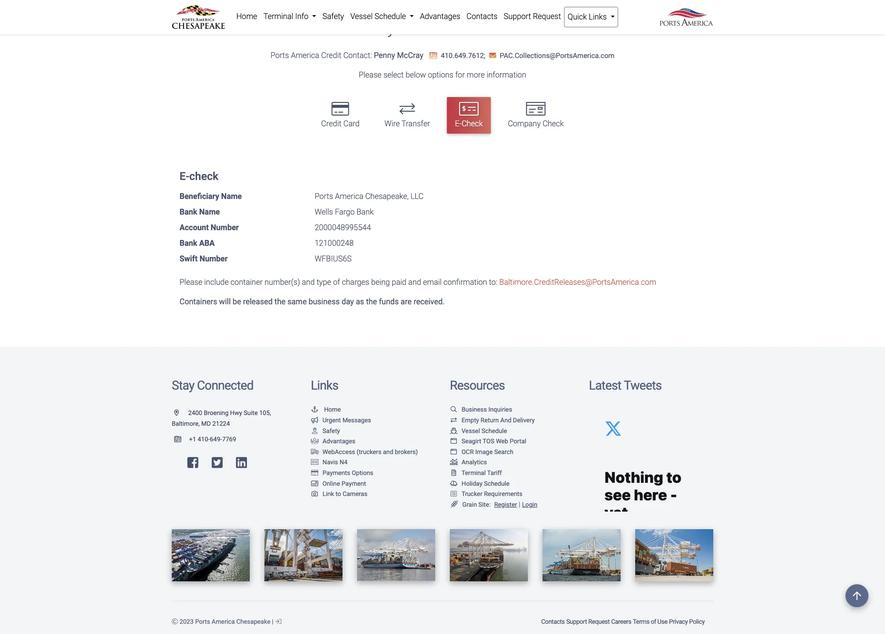 Task type: describe. For each thing, give the bounding box(es) containing it.
0 horizontal spatial payment
[[342, 480, 366, 487]]

number for account number
[[211, 223, 239, 232]]

wire transfer
[[385, 119, 430, 128]]

to
[[336, 491, 341, 498]]

search image
[[450, 407, 458, 413]]

bells image
[[450, 481, 458, 487]]

twitter square image
[[212, 457, 223, 469]]

bank down ports america chesapeake, llc in the top left of the page
[[357, 207, 374, 217]]

schedule for ship icon in the right of the page
[[482, 427, 507, 435]]

info
[[295, 12, 309, 21]]

2023 ports america chesapeake |
[[178, 618, 275, 626]]

america for chesapeake,
[[335, 192, 364, 201]]

2 vertical spatial america
[[212, 618, 235, 626]]

container
[[231, 278, 263, 287]]

terminal for terminal tariff
[[462, 469, 486, 477]]

messages
[[343, 417, 371, 424]]

day
[[342, 297, 354, 306]]

check for company check
[[543, 119, 564, 128]]

0 vertical spatial of
[[333, 278, 340, 287]]

please for please include container number(s) and type of charges being paid and email confirmation to: baltimore.creditreleases@portsamerica.com
[[180, 278, 202, 287]]

business inquiries
[[462, 406, 512, 414]]

please include container number(s) and type of charges being paid and email confirmation to: baltimore.creditreleases@portsamerica.com
[[180, 278, 656, 287]]

released
[[243, 297, 273, 306]]

card
[[343, 119, 360, 128]]

bank aba
[[180, 238, 215, 248]]

received.
[[414, 297, 445, 306]]

truck container image
[[311, 449, 319, 456]]

browser image
[[450, 439, 458, 445]]

seagirt tos web portal link
[[450, 438, 527, 445]]

contacts support request careers terms of use privacy policy
[[541, 618, 705, 626]]

0 horizontal spatial advantages link
[[311, 438, 355, 445]]

1 horizontal spatial payment
[[370, 19, 430, 38]]

+1 410-649-7769 link
[[172, 436, 236, 443]]

name for bank name
[[199, 207, 220, 217]]

2400 broening hwy suite 105, baltimore, md 21224
[[172, 410, 271, 427]]

1 vertical spatial support
[[566, 618, 587, 626]]

user hard hat image
[[311, 428, 319, 435]]

number(s)
[[265, 278, 300, 287]]

safety link for terminal info link
[[319, 7, 347, 26]]

exchange image
[[450, 418, 458, 424]]

0 vertical spatial home
[[236, 12, 257, 21]]

terminal for terminal info
[[263, 12, 293, 21]]

stay
[[172, 378, 194, 393]]

safety link for 'urgent messages' link
[[311, 427, 340, 435]]

privacy
[[669, 618, 688, 626]]

+1
[[189, 436, 196, 443]]

1 safety from the top
[[323, 12, 344, 21]]

hand receiving image
[[311, 439, 319, 445]]

include
[[204, 278, 229, 287]]

schedule for bells icon at the bottom right
[[484, 480, 510, 487]]

+1 410-649-7769
[[189, 436, 236, 443]]

e-check link
[[447, 97, 491, 134]]

credit card link
[[314, 97, 367, 134]]

copyright image
[[172, 619, 178, 626]]

pac.collections@portsamerica.com link
[[487, 52, 615, 60]]

home link for 'urgent messages' link
[[311, 406, 341, 414]]

list alt image
[[450, 492, 458, 498]]

support request
[[504, 12, 561, 21]]

llc
[[411, 192, 424, 201]]

america for credit
[[291, 51, 319, 60]]

link
[[323, 491, 334, 498]]

1 vertical spatial request
[[588, 618, 610, 626]]

analytics link
[[450, 459, 487, 466]]

0 horizontal spatial support
[[504, 12, 531, 21]]

2 vertical spatial ports
[[195, 618, 210, 626]]

seagirt
[[462, 438, 481, 445]]

tab list containing credit card
[[172, 93, 714, 138]]

0 horizontal spatial links
[[311, 378, 338, 393]]

register
[[494, 501, 517, 508]]

ports america credit contact: penny mccray
[[271, 51, 424, 60]]

holiday schedule link
[[450, 480, 510, 487]]

credit card
[[321, 119, 360, 128]]

1 horizontal spatial advantages link
[[417, 7, 464, 26]]

image
[[475, 448, 493, 456]]

2 the from the left
[[366, 297, 377, 306]]

transfer
[[402, 119, 430, 128]]

home link for terminal info link
[[233, 7, 260, 26]]

wheat image
[[450, 501, 459, 508]]

urgent messages link
[[311, 417, 371, 424]]

login
[[522, 501, 538, 508]]

wells fargo bank
[[315, 207, 374, 217]]

to:
[[489, 278, 498, 287]]

advantages inside advantages "link"
[[420, 12, 460, 21]]

information
[[487, 70, 526, 79]]

wire
[[385, 119, 400, 128]]

holiday schedule
[[462, 480, 510, 487]]

2023
[[180, 618, 194, 626]]

wfbius6s
[[315, 254, 352, 263]]

check
[[189, 170, 218, 182]]

seagirt tos web portal
[[462, 438, 527, 445]]

broening
[[204, 410, 229, 417]]

2 horizontal spatial and
[[408, 278, 421, 287]]

site:
[[479, 501, 491, 508]]

grain site: register | login
[[462, 501, 538, 509]]

return
[[481, 417, 499, 424]]

cameras
[[343, 491, 368, 498]]

0 vertical spatial links
[[589, 12, 607, 21]]

terms of use link
[[632, 614, 668, 631]]

webaccess (truckers and brokers)
[[323, 448, 418, 456]]

delivery
[[513, 417, 535, 424]]

policy
[[689, 618, 705, 626]]

410-
[[198, 436, 210, 443]]

bank name
[[180, 207, 220, 217]]

browser image
[[450, 449, 458, 456]]

1 horizontal spatial and
[[383, 448, 393, 456]]

name for beneficiary name
[[221, 192, 242, 201]]

number for swift number
[[200, 254, 228, 263]]

options
[[352, 469, 373, 477]]

swift number
[[180, 254, 228, 263]]

privacy policy link
[[668, 614, 706, 631]]

webaccess
[[323, 448, 355, 456]]

121000248
[[315, 238, 354, 248]]

0 vertical spatial request
[[533, 12, 561, 21]]

1 horizontal spatial vessel schedule link
[[450, 427, 507, 435]]

1 the from the left
[[275, 297, 286, 306]]

2400
[[188, 410, 202, 417]]

md
[[201, 420, 211, 427]]

business
[[462, 406, 487, 414]]

1 horizontal spatial contacts link
[[541, 614, 566, 631]]

below
[[406, 70, 426, 79]]

facebook square image
[[187, 457, 198, 469]]

2 safety from the top
[[323, 427, 340, 435]]

105,
[[259, 410, 271, 417]]

file invoice image
[[450, 470, 458, 477]]

tariff
[[487, 469, 502, 477]]

0 vertical spatial |
[[519, 501, 520, 509]]

baltimore.creditreleases@portsamerica.com link
[[499, 278, 656, 287]]

contacts for contacts support request careers terms of use privacy policy
[[541, 618, 565, 626]]

link to cameras link
[[311, 491, 368, 498]]

envelope image
[[489, 52, 496, 59]]

1 horizontal spatial vessel schedule
[[462, 427, 507, 435]]

0 vertical spatial vessel schedule
[[350, 12, 408, 21]]

please for please select below options for more information
[[359, 70, 382, 79]]

quick links link
[[564, 7, 618, 27]]

map marker alt image
[[174, 411, 187, 417]]

holiday
[[462, 480, 483, 487]]

containers
[[180, 297, 217, 306]]



Task type: vqa. For each thing, say whether or not it's contained in the screenshot.
Zero
no



Task type: locate. For each thing, give the bounding box(es) containing it.
terminal left info
[[263, 12, 293, 21]]

quick links
[[568, 12, 609, 21]]

ports right 2023
[[195, 618, 210, 626]]

advantages up 'webaccess' at the bottom
[[323, 438, 355, 445]]

ports up the "wells"
[[315, 192, 333, 201]]

baltimore,
[[172, 420, 200, 427]]

navis n4 link
[[311, 459, 348, 466]]

portal
[[510, 438, 527, 445]]

e- right transfer
[[455, 119, 462, 128]]

connected
[[197, 378, 253, 393]]

go to top image
[[846, 585, 869, 608]]

649-
[[210, 436, 222, 443]]

phone office image
[[429, 52, 437, 59], [174, 437, 189, 443]]

containers will be released the same business day as the funds are received.
[[180, 297, 445, 306]]

contacts inside contacts link
[[467, 12, 498, 21]]

1 horizontal spatial |
[[519, 501, 520, 509]]

1 vertical spatial credit
[[321, 119, 342, 128]]

check inside company check link
[[543, 119, 564, 128]]

0 horizontal spatial and
[[302, 278, 315, 287]]

bank for bank aba
[[180, 238, 197, 248]]

login link
[[522, 501, 538, 508]]

inquiries
[[489, 406, 512, 414]]

pac.collections@portsamerica.com
[[500, 52, 615, 60]]

1 vertical spatial schedule
[[482, 427, 507, 435]]

advantages
[[420, 12, 460, 21], [323, 438, 355, 445]]

and left brokers)
[[383, 448, 393, 456]]

0 vertical spatial payment
[[370, 19, 430, 38]]

1 vertical spatial name
[[199, 207, 220, 217]]

1 vertical spatial number
[[200, 254, 228, 263]]

0 horizontal spatial check
[[462, 119, 483, 128]]

payment up the 'cameras'
[[342, 480, 366, 487]]

0 horizontal spatial vessel
[[350, 12, 373, 21]]

credit inside tab list
[[321, 119, 342, 128]]

and right "paid"
[[408, 278, 421, 287]]

2 credit from the top
[[321, 119, 342, 128]]

1 horizontal spatial vessel
[[462, 427, 480, 435]]

0 vertical spatial please
[[359, 70, 382, 79]]

1 vertical spatial home link
[[311, 406, 341, 414]]

ports down terminal info
[[271, 51, 289, 60]]

penny
[[374, 51, 395, 60]]

america down info
[[291, 51, 319, 60]]

advantages link up 'webaccess' at the bottom
[[311, 438, 355, 445]]

1 vertical spatial safety link
[[311, 427, 340, 435]]

0 vertical spatial advantages link
[[417, 7, 464, 26]]

tos
[[483, 438, 495, 445]]

wells
[[315, 207, 333, 217]]

funds
[[379, 297, 399, 306]]

phone office image for +1 410-649-7769 link
[[174, 437, 189, 443]]

e- up beneficiary
[[180, 170, 189, 182]]

e- for check
[[180, 170, 189, 182]]

2 vertical spatial schedule
[[484, 480, 510, 487]]

aba
[[199, 238, 215, 248]]

schedule up the penny
[[375, 12, 406, 21]]

container storage image
[[311, 460, 319, 466]]

1 horizontal spatial home
[[324, 406, 341, 414]]

0 vertical spatial ports
[[271, 51, 289, 60]]

same
[[288, 297, 307, 306]]

1 horizontal spatial e-
[[455, 119, 462, 128]]

check
[[462, 119, 483, 128], [543, 119, 564, 128]]

0 horizontal spatial the
[[275, 297, 286, 306]]

business
[[309, 297, 340, 306]]

home up urgent
[[324, 406, 341, 414]]

|
[[519, 501, 520, 509], [272, 618, 274, 626]]

| left login link
[[519, 501, 520, 509]]

0 horizontal spatial e-
[[180, 170, 189, 182]]

please up containers
[[180, 278, 202, 287]]

0 vertical spatial e-
[[455, 119, 462, 128]]

1 vertical spatial links
[[311, 378, 338, 393]]

ocr image search
[[462, 448, 514, 456]]

baltimore.creditreleases@portsamerica.com
[[499, 278, 656, 287]]

safety link
[[319, 7, 347, 26], [311, 427, 340, 435]]

sign in image
[[275, 619, 281, 626]]

1 vertical spatial |
[[272, 618, 274, 626]]

safety link down urgent
[[311, 427, 340, 435]]

trucker requirements
[[462, 491, 523, 498]]

1 horizontal spatial ports
[[271, 51, 289, 60]]

1 vertical spatial advantages link
[[311, 438, 355, 445]]

request left quick
[[533, 12, 561, 21]]

anchor image
[[311, 407, 319, 413]]

0 vertical spatial contacts
[[467, 12, 498, 21]]

contacts for contacts
[[467, 12, 498, 21]]

latest
[[589, 378, 621, 393]]

and
[[302, 278, 315, 287], [408, 278, 421, 287], [383, 448, 393, 456]]

vessel down empty
[[462, 427, 480, 435]]

ports for ports america credit contact: penny mccray
[[271, 51, 289, 60]]

0 vertical spatial number
[[211, 223, 239, 232]]

credit card image
[[311, 470, 319, 477]]

support request link up pac.collections@portsamerica.com 'link'
[[501, 7, 564, 26]]

as
[[356, 297, 364, 306]]

0 horizontal spatial support request link
[[501, 7, 564, 26]]

2 check from the left
[[543, 119, 564, 128]]

latest tweets
[[589, 378, 662, 393]]

safety link right info
[[319, 7, 347, 26]]

terminal tariff
[[462, 469, 502, 477]]

terminal info link
[[260, 7, 319, 26]]

web
[[496, 438, 508, 445]]

e-
[[455, 119, 462, 128], [180, 170, 189, 182]]

payments options
[[323, 469, 373, 477]]

vessel schedule up 'seagirt tos web portal' link
[[462, 427, 507, 435]]

links up anchor image
[[311, 378, 338, 393]]

1 horizontal spatial of
[[651, 618, 656, 626]]

beneficiary
[[180, 192, 219, 201]]

phone office image up options
[[429, 52, 437, 59]]

1 vertical spatial vessel
[[462, 427, 480, 435]]

| left sign in icon
[[272, 618, 274, 626]]

of right type
[[333, 278, 340, 287]]

analytics image
[[450, 460, 458, 466]]

terminal down analytics
[[462, 469, 486, 477]]

terminal tariff link
[[450, 469, 502, 477]]

0 horizontal spatial name
[[199, 207, 220, 217]]

account
[[180, 223, 209, 232]]

schedule up seagirt tos web portal
[[482, 427, 507, 435]]

schedule down tariff
[[484, 480, 510, 487]]

1 horizontal spatial the
[[366, 297, 377, 306]]

trucker
[[462, 491, 483, 498]]

phone office image for 410.649.7612; link on the top
[[429, 52, 437, 59]]

check for e-check
[[462, 119, 483, 128]]

(truckers
[[357, 448, 382, 456]]

check inside e-check link
[[462, 119, 483, 128]]

1 vertical spatial payment
[[342, 480, 366, 487]]

name right beneficiary
[[221, 192, 242, 201]]

0 horizontal spatial |
[[272, 618, 274, 626]]

0 horizontal spatial phone office image
[[174, 437, 189, 443]]

and
[[501, 417, 512, 424]]

0 vertical spatial name
[[221, 192, 242, 201]]

1 horizontal spatial please
[[359, 70, 382, 79]]

instructions
[[434, 19, 516, 38]]

more
[[467, 70, 485, 79]]

0 vertical spatial safety link
[[319, 7, 347, 26]]

1 vertical spatial america
[[335, 192, 364, 201]]

account number
[[180, 223, 239, 232]]

ship image
[[450, 428, 458, 435]]

21224
[[212, 420, 230, 427]]

e-check
[[455, 119, 483, 128]]

0 horizontal spatial request
[[533, 12, 561, 21]]

0 vertical spatial phone office image
[[429, 52, 437, 59]]

support request link left careers
[[566, 614, 611, 631]]

phone office image inside +1 410-649-7769 link
[[174, 437, 189, 443]]

1 vertical spatial vessel schedule link
[[450, 427, 507, 435]]

please down the contact: on the left top of the page
[[359, 70, 382, 79]]

0 vertical spatial credit
[[321, 51, 342, 60]]

1 horizontal spatial home link
[[311, 406, 341, 414]]

1 vertical spatial support request link
[[566, 614, 611, 631]]

vessel schedule up the penny
[[350, 12, 408, 21]]

7769
[[222, 436, 236, 443]]

1 horizontal spatial links
[[589, 12, 607, 21]]

the right "as"
[[366, 297, 377, 306]]

e- for check
[[455, 119, 462, 128]]

urgent
[[323, 417, 341, 424]]

phone office image inside 410.649.7612; link
[[429, 52, 437, 59]]

credit card front image
[[311, 481, 319, 487]]

tab list
[[172, 93, 714, 138]]

1 horizontal spatial check
[[543, 119, 564, 128]]

contact:
[[343, 51, 372, 60]]

credit left the contact: on the left top of the page
[[321, 51, 342, 60]]

credit left card
[[321, 119, 342, 128]]

1 check from the left
[[462, 119, 483, 128]]

0 horizontal spatial contacts
[[467, 12, 498, 21]]

terms
[[633, 618, 650, 626]]

register link
[[492, 501, 517, 508]]

1 vertical spatial phone office image
[[174, 437, 189, 443]]

number up aba
[[211, 223, 239, 232]]

0 vertical spatial support request link
[[501, 7, 564, 26]]

links right quick
[[589, 12, 607, 21]]

0 horizontal spatial home link
[[233, 7, 260, 26]]

0 vertical spatial vessel schedule link
[[347, 7, 417, 26]]

grain
[[462, 501, 477, 508]]

being
[[371, 278, 390, 287]]

home link up urgent
[[311, 406, 341, 414]]

0 horizontal spatial please
[[180, 278, 202, 287]]

2 horizontal spatial america
[[335, 192, 364, 201]]

name up account number at the top left
[[199, 207, 220, 217]]

1 vertical spatial of
[[651, 618, 656, 626]]

0 horizontal spatial contacts link
[[464, 7, 501, 26]]

credit
[[321, 51, 342, 60], [321, 119, 342, 128]]

1 horizontal spatial phone office image
[[429, 52, 437, 59]]

be
[[233, 297, 241, 306]]

suite
[[244, 410, 258, 417]]

1 horizontal spatial request
[[588, 618, 610, 626]]

of
[[333, 278, 340, 287], [651, 618, 656, 626]]

1 vertical spatial contacts link
[[541, 614, 566, 631]]

terminal
[[263, 12, 293, 21], [462, 469, 486, 477]]

0 horizontal spatial home
[[236, 12, 257, 21]]

0 horizontal spatial of
[[333, 278, 340, 287]]

careers
[[611, 618, 632, 626]]

0 vertical spatial support
[[504, 12, 531, 21]]

1 vertical spatial advantages
[[323, 438, 355, 445]]

advantages link up 410.649.7612; link on the top
[[417, 7, 464, 26]]

number down aba
[[200, 254, 228, 263]]

ports for ports america chesapeake, llc
[[315, 192, 333, 201]]

america up "fargo"
[[335, 192, 364, 201]]

the left same
[[275, 297, 286, 306]]

bullhorn image
[[311, 418, 319, 424]]

0 horizontal spatial vessel schedule link
[[347, 7, 417, 26]]

1 vertical spatial terminal
[[462, 469, 486, 477]]

of left use
[[651, 618, 656, 626]]

beneficiary name
[[180, 192, 242, 201]]

0 horizontal spatial terminal
[[263, 12, 293, 21]]

2400 broening hwy suite 105, baltimore, md 21224 link
[[172, 410, 271, 427]]

webaccess (truckers and brokers) link
[[311, 448, 418, 456]]

0 horizontal spatial vessel schedule
[[350, 12, 408, 21]]

vessel schedule link up seagirt
[[450, 427, 507, 435]]

bank up swift
[[180, 238, 197, 248]]

search
[[494, 448, 514, 456]]

phone office image down baltimore,
[[174, 437, 189, 443]]

name
[[221, 192, 242, 201], [199, 207, 220, 217]]

payment up mccray
[[370, 19, 430, 38]]

1 horizontal spatial advantages
[[420, 12, 460, 21]]

0 vertical spatial vessel
[[350, 12, 373, 21]]

1 vertical spatial e-
[[180, 170, 189, 182]]

vessel schedule link up the penny
[[347, 7, 417, 26]]

america left chesapeake
[[212, 618, 235, 626]]

2000048995544
[[315, 223, 371, 232]]

home link left terminal info
[[233, 7, 260, 26]]

1 vertical spatial home
[[324, 406, 341, 414]]

safety right info
[[323, 12, 344, 21]]

0 vertical spatial schedule
[[375, 12, 406, 21]]

careers link
[[611, 614, 632, 631]]

contacts link
[[464, 7, 501, 26], [541, 614, 566, 631]]

home left terminal info
[[236, 12, 257, 21]]

1 credit from the top
[[321, 51, 342, 60]]

0 horizontal spatial ports
[[195, 618, 210, 626]]

advantages up 410.649.7612; link on the top
[[420, 12, 460, 21]]

payments options link
[[311, 469, 373, 477]]

vessel up the contact: on the left top of the page
[[350, 12, 373, 21]]

bank up account
[[180, 207, 197, 217]]

payments
[[323, 469, 350, 477]]

requirements
[[484, 491, 523, 498]]

camera image
[[311, 492, 319, 498]]

410.649.7612; link
[[425, 52, 487, 60]]

payment instructions
[[370, 19, 516, 38]]

please select below options for more information
[[359, 70, 526, 79]]

2 horizontal spatial ports
[[315, 192, 333, 201]]

request
[[533, 12, 561, 21], [588, 618, 610, 626]]

1 vertical spatial vessel schedule
[[462, 427, 507, 435]]

e- inside tab list
[[455, 119, 462, 128]]

e-check
[[180, 170, 218, 182]]

linkedin image
[[236, 457, 247, 469]]

0 vertical spatial safety
[[323, 12, 344, 21]]

business inquiries link
[[450, 406, 512, 414]]

safety down urgent
[[323, 427, 340, 435]]

online
[[323, 480, 340, 487]]

1 horizontal spatial name
[[221, 192, 242, 201]]

0 vertical spatial terminal
[[263, 12, 293, 21]]

options
[[428, 70, 454, 79]]

1 vertical spatial ports
[[315, 192, 333, 201]]

1 horizontal spatial america
[[291, 51, 319, 60]]

0 horizontal spatial america
[[212, 618, 235, 626]]

bank for bank name
[[180, 207, 197, 217]]

request left careers
[[588, 618, 610, 626]]

0 horizontal spatial advantages
[[323, 438, 355, 445]]

n4
[[340, 459, 348, 466]]

and left type
[[302, 278, 315, 287]]



